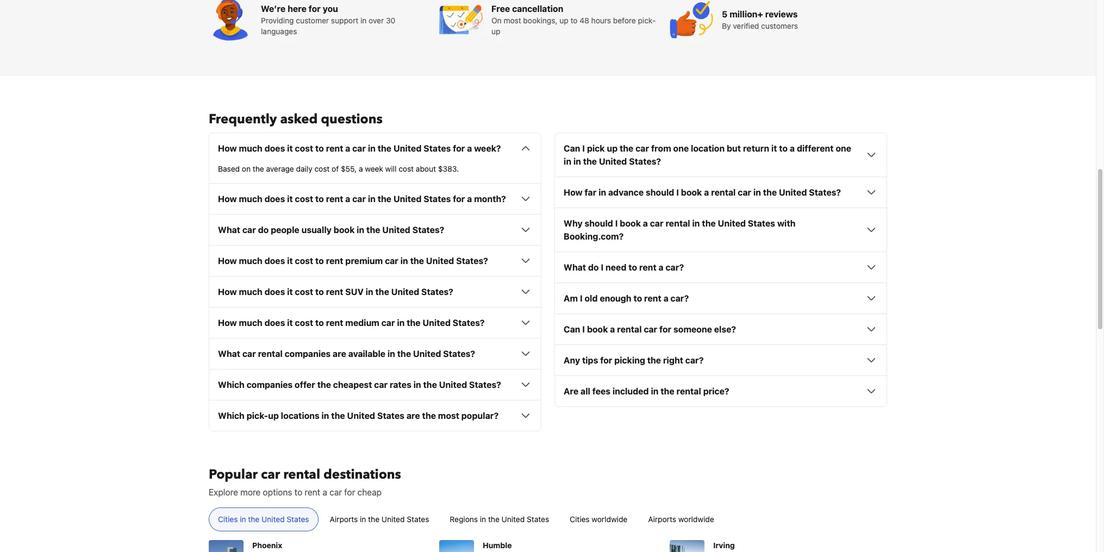 Task type: describe. For each thing, give the bounding box(es) containing it.
pick- inside free cancellation on most bookings, up to 48 hours before pick- up
[[638, 16, 656, 25]]

support
[[331, 16, 359, 25]]

states up phoenix link
[[287, 515, 309, 524]]

which for which pick-up locations in the united states are the most popular?
[[218, 411, 245, 421]]

in inside why should i book a car rental in the united states with booking.com?
[[693, 219, 700, 229]]

can i pick up the car from one location but return it to a different one in in the united states? button
[[564, 142, 878, 168]]

why
[[564, 219, 583, 229]]

available
[[348, 349, 386, 359]]

car? for am i old enough to rent a car?
[[671, 294, 689, 304]]

1 one from the left
[[674, 144, 689, 154]]

cost for how much does it cost to rent suv in the united states?
[[295, 287, 313, 297]]

car inside "dropdown button"
[[242, 225, 256, 235]]

car inside dropdown button
[[353, 144, 366, 154]]

but
[[727, 144, 741, 154]]

states inside dropdown button
[[424, 144, 451, 154]]

a left week?
[[467, 144, 472, 154]]

30
[[386, 16, 396, 25]]

average
[[266, 164, 294, 174]]

popular car rental destinations explore more options to rent a car for cheap
[[209, 466, 401, 498]]

up left 48
[[560, 16, 569, 25]]

a left month?
[[467, 194, 472, 204]]

on
[[242, 164, 251, 174]]

states? inside what car rental companies are available in the united states? dropdown button
[[443, 349, 475, 359]]

on
[[492, 16, 502, 25]]

options
[[263, 488, 292, 498]]

a inside can i book a rental car for someone else? dropdown button
[[610, 325, 615, 335]]

a down $55,
[[345, 194, 350, 204]]

am
[[564, 294, 578, 304]]

states? inside how far in advance should i book a rental car in the united states? dropdown button
[[809, 188, 841, 198]]

rent up can i book a rental car for someone else? on the bottom of page
[[644, 294, 662, 304]]

popular?
[[462, 411, 499, 421]]

which for which companies offer the cheapest car rates  in the united states?
[[218, 380, 245, 390]]

am i old enough to rent a car? button
[[564, 292, 878, 305]]

before
[[613, 16, 636, 25]]

should inside why should i book a car rental in the united states with booking.com?
[[585, 219, 613, 229]]

the down how much does it cost to rent a car in the united states for a month? dropdown button
[[367, 225, 380, 235]]

rent left premium
[[326, 256, 343, 266]]

what do i need to rent a car?
[[564, 263, 684, 273]]

customers
[[761, 21, 798, 31]]

how far in advance should i book a rental car in the united states?
[[564, 188, 841, 198]]

states? inside what car do people usually book in the united states? "dropdown button"
[[413, 225, 445, 235]]

explore
[[209, 488, 238, 498]]

customer
[[296, 16, 329, 25]]

i up 'tips'
[[583, 325, 585, 335]]

are inside dropdown button
[[333, 349, 346, 359]]

states inside "dropdown button"
[[377, 411, 405, 421]]

based
[[218, 164, 240, 174]]

to inside can i pick up the car from one location but return it to a different one in in the united states?
[[779, 144, 788, 154]]

for right 'tips'
[[600, 356, 613, 366]]

the down cheap
[[368, 515, 380, 524]]

i inside why should i book a car rental in the united states with booking.com?
[[615, 219, 618, 229]]

much for how much does it cost to rent a car in the united states for a month?
[[239, 194, 263, 204]]

any tips for picking the right car?
[[564, 356, 704, 366]]

cities worldwide button
[[561, 508, 637, 532]]

verified
[[733, 21, 759, 31]]

much for how much does it cost to rent premium car in the united states?
[[239, 256, 263, 266]]

which companies offer the cheapest car rates  in the united states?
[[218, 380, 501, 390]]

right
[[663, 356, 684, 366]]

the right pick
[[620, 144, 634, 154]]

any tips for picking the right car? button
[[564, 354, 878, 367]]

questions
[[321, 111, 383, 129]]

book up why should i book a car rental in the united states with booking.com?
[[681, 188, 702, 198]]

why should i book a car rental in the united states with booking.com?
[[564, 219, 796, 242]]

how much does it cost to rent a car in the united states for a week?
[[218, 144, 501, 154]]

someone
[[674, 325, 712, 335]]

rent inside popular car rental destinations explore more options to rent a car for cheap
[[305, 488, 320, 498]]

destinations
[[324, 466, 401, 484]]

pick- inside "dropdown button"
[[247, 411, 268, 421]]

need
[[606, 263, 627, 273]]

what car rental companies are available in the united states? button
[[218, 348, 532, 361]]

booking.com?
[[564, 232, 624, 242]]

frequently
[[209, 111, 277, 129]]

the right offer
[[317, 380, 331, 390]]

locations
[[281, 411, 320, 421]]

states left regions
[[407, 515, 429, 524]]

the up humble
[[488, 515, 500, 524]]

1 horizontal spatial should
[[646, 188, 675, 198]]

can for can i pick up the car from one location but return it to a different one in in the united states?
[[564, 144, 581, 154]]

united inside dropdown button
[[394, 144, 422, 154]]

cost for how much does it cost to rent a car in the united states for a week?
[[295, 144, 313, 154]]

how much does it cost to rent medium car in the united states?
[[218, 318, 485, 328]]

fees
[[593, 387, 611, 397]]

can for can i book a rental car for someone else?
[[564, 325, 581, 335]]

i inside can i pick up the car from one location but return it to a different one in in the united states?
[[583, 144, 585, 154]]

car inside can i pick up the car from one location but return it to a different one in in the united states?
[[636, 144, 649, 154]]

languages
[[261, 27, 297, 36]]

how much does it cost to rent medium car in the united states? button
[[218, 317, 532, 330]]

how for how much does it cost to rent a car in the united states for a week?
[[218, 144, 237, 154]]

48
[[580, 16, 589, 25]]

a inside popular car rental destinations explore more options to rent a car for cheap
[[323, 488, 327, 498]]

much for how much does it cost to rent suv in the united states?
[[239, 287, 263, 297]]

how much does it cost to rent suv in the united states?
[[218, 287, 453, 297]]

what car do people usually book in the united states? button
[[218, 224, 532, 237]]

most inside "dropdown button"
[[438, 411, 460, 421]]

the left right
[[648, 356, 661, 366]]

in inside "dropdown button"
[[322, 411, 329, 421]]

medium
[[345, 318, 380, 328]]

cheap
[[358, 488, 382, 498]]

free cancellation on most bookings, up to 48 hours before pick- up
[[492, 4, 656, 36]]

which companies offer the cheapest car rates  in the united states? button
[[218, 379, 532, 392]]

$55,
[[341, 164, 357, 174]]

reviews
[[766, 9, 798, 19]]

the down pick
[[583, 157, 597, 167]]

week
[[365, 164, 383, 174]]

the down the cheapest
[[331, 411, 345, 421]]

how for how much does it cost to rent medium car in the united states?
[[218, 318, 237, 328]]

in inside we're here for you providing customer support in over 30 languages
[[361, 16, 367, 25]]

a right $55,
[[359, 164, 363, 174]]

to down how much does it cost to rent suv in the united states?
[[315, 318, 324, 328]]

cost right will
[[399, 164, 414, 174]]

how for how much does it cost to rent premium car in the united states?
[[218, 256, 237, 266]]

i left "old"
[[580, 294, 583, 304]]

cost for how much does it cost to rent premium car in the united states?
[[295, 256, 313, 266]]

2 vertical spatial car?
[[686, 356, 704, 366]]

what car rental companies are available in the united states?
[[218, 349, 475, 359]]

it for how much does it cost to rent medium car in the united states?
[[287, 318, 293, 328]]

how far in advance should i book a rental car in the united states? button
[[564, 186, 878, 199]]

for inside popular car rental destinations explore more options to rent a car for cheap
[[344, 488, 355, 498]]

most inside free cancellation on most bookings, up to 48 hours before pick- up
[[504, 16, 521, 25]]

popular
[[209, 466, 258, 484]]

cities for cities in the united states
[[218, 515, 238, 524]]

airports for airports worldwide
[[648, 515, 677, 524]]

united inside "dropdown button"
[[347, 411, 375, 421]]

states? inside the how much does it cost to rent medium car in the united states? dropdown button
[[453, 318, 485, 328]]

a inside can i pick up the car from one location but return it to a different one in in the united states?
[[790, 144, 795, 154]]

airports for airports in the united states
[[330, 515, 358, 524]]

regions in the united states button
[[441, 508, 559, 532]]

a inside why should i book a car rental in the united states with booking.com?
[[643, 219, 648, 229]]

for left 'someone'
[[660, 325, 672, 335]]

5 million+ reviews image
[[670, 0, 714, 41]]

airports in the united states
[[330, 515, 429, 524]]

daily
[[296, 164, 313, 174]]

book down "old"
[[587, 325, 608, 335]]

can i book a rental car for someone else?
[[564, 325, 736, 335]]

0 vertical spatial companies
[[285, 349, 331, 359]]

can i book a rental car for someone else? button
[[564, 323, 878, 336]]

here
[[288, 4, 307, 14]]

cost for how much does it cost to rent a car in the united states for a month?
[[295, 194, 313, 204]]

irving link
[[670, 532, 837, 553]]

tab list containing cities in the united states
[[200, 508, 896, 533]]

we're here for you providing customer support in over 30 languages
[[261, 4, 396, 36]]

old
[[585, 294, 598, 304]]

rent right 'need'
[[639, 263, 657, 273]]

rates
[[390, 380, 412, 390]]

how much does it cost to rent a car in the united states for a month? button
[[218, 193, 532, 206]]

which pick-up locations in the united states are the most popular? button
[[218, 410, 532, 423]]

worldwide for airports worldwide
[[679, 515, 714, 524]]

cost left of
[[315, 164, 330, 174]]

how much does it cost to rent a car in the united states for a month?
[[218, 194, 506, 204]]

5 million+ reviews by verified customers
[[722, 9, 798, 31]]

5
[[722, 9, 728, 19]]



Task type: locate. For each thing, give the bounding box(es) containing it.
2 one from the left
[[836, 144, 852, 154]]

cost for how much does it cost to rent medium car in the united states?
[[295, 318, 313, 328]]

rent right options
[[305, 488, 320, 498]]

1 worldwide from the left
[[592, 515, 628, 524]]

a inside how far in advance should i book a rental car in the united states? dropdown button
[[704, 188, 709, 198]]

it inside "dropdown button"
[[287, 287, 293, 297]]

cost left suv
[[295, 287, 313, 297]]

1 horizontal spatial airports
[[648, 515, 677, 524]]

should up booking.com?
[[585, 219, 613, 229]]

1 airports from the left
[[330, 515, 358, 524]]

for left month?
[[453, 194, 465, 204]]

companies left offer
[[247, 380, 293, 390]]

how inside "dropdown button"
[[218, 287, 237, 297]]

does for how much does it cost to rent premium car in the united states?
[[265, 256, 285, 266]]

does inside "dropdown button"
[[265, 287, 285, 297]]

0 vertical spatial what
[[218, 225, 240, 235]]

1 can from the top
[[564, 144, 581, 154]]

with
[[778, 219, 796, 229]]

states left with
[[748, 219, 776, 229]]

what do i need to rent a car? button
[[564, 261, 878, 274]]

what inside "dropdown button"
[[218, 225, 240, 235]]

2 which from the top
[[218, 411, 245, 421]]

a down can i pick up the car from one location but return it to a different one in in the united states?
[[704, 188, 709, 198]]

1 vertical spatial pick-
[[247, 411, 268, 421]]

you
[[323, 4, 338, 14]]

phoenix link
[[209, 532, 376, 553]]

1 vertical spatial what
[[564, 263, 586, 273]]

it for how much does it cost to rent suv in the united states?
[[287, 287, 293, 297]]

a down destinations
[[323, 488, 327, 498]]

phoenix
[[252, 541, 282, 551]]

most left popular?
[[438, 411, 460, 421]]

0 horizontal spatial should
[[585, 219, 613, 229]]

rent inside dropdown button
[[326, 144, 343, 154]]

rent
[[326, 144, 343, 154], [326, 194, 343, 204], [326, 256, 343, 266], [639, 263, 657, 273], [326, 287, 343, 297], [644, 294, 662, 304], [326, 318, 343, 328], [305, 488, 320, 498]]

to inside dropdown button
[[315, 144, 324, 154]]

car inside why should i book a car rental in the united states with booking.com?
[[650, 219, 664, 229]]

0 vertical spatial do
[[258, 225, 269, 235]]

cancellation
[[512, 4, 564, 14]]

can inside can i pick up the car from one location but return it to a different one in in the united states?
[[564, 144, 581, 154]]

does for how much does it cost to rent a car in the united states for a week?
[[265, 144, 285, 154]]

which inside "dropdown button"
[[218, 411, 245, 421]]

for
[[309, 4, 321, 14], [453, 144, 465, 154], [453, 194, 465, 204], [660, 325, 672, 335], [600, 356, 613, 366], [344, 488, 355, 498]]

are down rates
[[407, 411, 420, 421]]

i up booking.com?
[[615, 219, 618, 229]]

one right from
[[674, 144, 689, 154]]

pick- right before
[[638, 16, 656, 25]]

the down how far in advance should i book a rental car in the united states?
[[702, 219, 716, 229]]

1 vertical spatial companies
[[247, 380, 293, 390]]

book inside why should i book a car rental in the united states with booking.com?
[[620, 219, 641, 229]]

to up based on the average daily cost of $55, a week will cost about $383.
[[315, 144, 324, 154]]

am i old enough to rent a car?
[[564, 294, 689, 304]]

to down usually
[[315, 256, 324, 266]]

pick- left "locations"
[[247, 411, 268, 421]]

rent left suv
[[326, 287, 343, 297]]

to right return at the right
[[779, 144, 788, 154]]

1 much from the top
[[239, 144, 263, 154]]

enough
[[600, 294, 632, 304]]

tips
[[582, 356, 598, 366]]

a inside what do i need to rent a car? dropdown button
[[659, 263, 664, 273]]

up left "locations"
[[268, 411, 279, 421]]

a down advance
[[643, 219, 648, 229]]

frequently asked questions
[[209, 111, 383, 129]]

for left cheap
[[344, 488, 355, 498]]

1 horizontal spatial are
[[407, 411, 420, 421]]

up down on
[[492, 27, 501, 36]]

i up why should i book a car rental in the united states with booking.com?
[[677, 188, 679, 198]]

how much does it cost to rent premium car in the united states?
[[218, 256, 488, 266]]

5 does from the top
[[265, 318, 285, 328]]

it for how much does it cost to rent a car in the united states for a month?
[[287, 194, 293, 204]]

most
[[504, 16, 521, 25], [438, 411, 460, 421]]

book inside "dropdown button"
[[334, 225, 355, 235]]

1 horizontal spatial most
[[504, 16, 521, 25]]

what for what car do people usually book in the united states?
[[218, 225, 240, 235]]

tab list
[[200, 508, 896, 533]]

a down enough
[[610, 325, 615, 335]]

for inside dropdown button
[[453, 144, 465, 154]]

to left suv
[[315, 287, 324, 297]]

one right different
[[836, 144, 852, 154]]

the right rates
[[423, 380, 437, 390]]

1 horizontal spatial one
[[836, 144, 852, 154]]

3 does from the top
[[265, 256, 285, 266]]

based on the average daily cost of $55, a week will cost about $383.
[[218, 164, 459, 174]]

1 vertical spatial are
[[407, 411, 420, 421]]

week?
[[474, 144, 501, 154]]

the down return at the right
[[763, 188, 777, 198]]

most right on
[[504, 16, 521, 25]]

how much does it cost to rent a car in the united states for a week? button
[[218, 142, 532, 155]]

0 vertical spatial most
[[504, 16, 521, 25]]

book right usually
[[334, 225, 355, 235]]

it for how much does it cost to rent a car in the united states for a week?
[[287, 144, 293, 154]]

suv
[[345, 287, 364, 297]]

usually
[[302, 225, 332, 235]]

it inside dropdown button
[[287, 144, 293, 154]]

up
[[560, 16, 569, 25], [492, 27, 501, 36], [607, 144, 618, 154], [268, 411, 279, 421]]

2 vertical spatial what
[[218, 349, 240, 359]]

free cancellation image
[[439, 0, 483, 41]]

2 airports from the left
[[648, 515, 677, 524]]

0 horizontal spatial do
[[258, 225, 269, 235]]

2 does from the top
[[265, 194, 285, 204]]

what for what do i need to rent a car?
[[564, 263, 586, 273]]

does inside dropdown button
[[265, 144, 285, 154]]

1 horizontal spatial pick-
[[638, 16, 656, 25]]

does for how much does it cost to rent a car in the united states for a month?
[[265, 194, 285, 204]]

how inside dropdown button
[[218, 144, 237, 154]]

over
[[369, 16, 384, 25]]

3 much from the top
[[239, 256, 263, 266]]

a left different
[[790, 144, 795, 154]]

up inside which pick-up locations in the united states are the most popular? "dropdown button"
[[268, 411, 279, 421]]

are all fees included in the rental price? button
[[564, 385, 878, 398]]

does for how much does it cost to rent suv in the united states?
[[265, 287, 285, 297]]

to right 'need'
[[629, 263, 637, 273]]

car? for what do i need to rent a car?
[[666, 263, 684, 273]]

the right on
[[253, 164, 264, 174]]

to
[[571, 16, 578, 25], [315, 144, 324, 154], [779, 144, 788, 154], [315, 194, 324, 204], [315, 256, 324, 266], [629, 263, 637, 273], [315, 287, 324, 297], [634, 294, 642, 304], [315, 318, 324, 328], [295, 488, 302, 498]]

worldwide for cities worldwide
[[592, 515, 628, 524]]

to inside free cancellation on most bookings, up to 48 hours before pick- up
[[571, 16, 578, 25]]

in inside dropdown button
[[368, 144, 376, 154]]

states down rates
[[377, 411, 405, 421]]

the down more
[[248, 515, 260, 524]]

1 vertical spatial which
[[218, 411, 245, 421]]

are left available
[[333, 349, 346, 359]]

much for how much does it cost to rent medium car in the united states?
[[239, 318, 263, 328]]

can i pick up the car from one location but return it to a different one in in the united states?
[[564, 144, 852, 167]]

book
[[681, 188, 702, 198], [620, 219, 641, 229], [334, 225, 355, 235], [587, 325, 608, 335]]

it for how much does it cost to rent premium car in the united states?
[[287, 256, 293, 266]]

from
[[651, 144, 671, 154]]

the up what car rental companies are available in the united states? dropdown button
[[407, 318, 421, 328]]

0 vertical spatial car?
[[666, 263, 684, 273]]

2 can from the top
[[564, 325, 581, 335]]

cost up daily
[[295, 144, 313, 154]]

united
[[394, 144, 422, 154], [599, 157, 627, 167], [779, 188, 807, 198], [394, 194, 422, 204], [718, 219, 746, 229], [382, 225, 410, 235], [426, 256, 454, 266], [391, 287, 419, 297], [423, 318, 451, 328], [413, 349, 441, 359], [439, 380, 467, 390], [347, 411, 375, 421], [262, 515, 285, 524], [382, 515, 405, 524], [502, 515, 525, 524]]

how for how much does it cost to rent a car in the united states for a month?
[[218, 194, 237, 204]]

we're
[[261, 4, 286, 14]]

a up can i book a rental car for someone else? on the bottom of page
[[664, 294, 669, 304]]

4 does from the top
[[265, 287, 285, 297]]

1 which from the top
[[218, 380, 245, 390]]

0 vertical spatial can
[[564, 144, 581, 154]]

1 vertical spatial most
[[438, 411, 460, 421]]

the up rates
[[397, 349, 411, 359]]

any
[[564, 356, 580, 366]]

asked
[[280, 111, 318, 129]]

free
[[492, 4, 510, 14]]

for up customer on the top of page
[[309, 4, 321, 14]]

for inside we're here for you providing customer support in over 30 languages
[[309, 4, 321, 14]]

all
[[581, 387, 591, 397]]

the down will
[[378, 194, 392, 204]]

we're here for you image
[[209, 0, 252, 41]]

do left people
[[258, 225, 269, 235]]

$383.
[[438, 164, 459, 174]]

can up any
[[564, 325, 581, 335]]

1 vertical spatial car?
[[671, 294, 689, 304]]

which pick-up locations in the united states are the most popular?
[[218, 411, 499, 421]]

0 vertical spatial are
[[333, 349, 346, 359]]

united inside why should i book a car rental in the united states with booking.com?
[[718, 219, 746, 229]]

rent inside "dropdown button"
[[326, 287, 343, 297]]

states? inside how much does it cost to rent suv in the united states? "dropdown button"
[[421, 287, 453, 297]]

to inside popular car rental destinations explore more options to rent a car for cheap
[[295, 488, 302, 498]]

how much does it cost to rent premium car in the united states? button
[[218, 255, 532, 268]]

do
[[258, 225, 269, 235], [588, 263, 599, 273]]

cities in the united states button
[[209, 508, 318, 532]]

0 horizontal spatial one
[[674, 144, 689, 154]]

to left 48
[[571, 16, 578, 25]]

0 horizontal spatial most
[[438, 411, 460, 421]]

car? right right
[[686, 356, 704, 366]]

1 vertical spatial can
[[564, 325, 581, 335]]

to inside "dropdown button"
[[315, 287, 324, 297]]

rent down of
[[326, 194, 343, 204]]

up inside can i pick up the car from one location but return it to a different one in in the united states?
[[607, 144, 618, 154]]

a inside am i old enough to rent a car? dropdown button
[[664, 294, 669, 304]]

1 horizontal spatial worldwide
[[679, 515, 714, 524]]

2 much from the top
[[239, 194, 263, 204]]

airports in the united states button
[[321, 508, 439, 532]]

rent up of
[[326, 144, 343, 154]]

states down $383. on the top of page
[[424, 194, 451, 204]]

it inside can i pick up the car from one location but return it to a different one in in the united states?
[[772, 144, 777, 154]]

cost inside "dropdown button"
[[295, 287, 313, 297]]

1 does from the top
[[265, 144, 285, 154]]

cost down daily
[[295, 194, 313, 204]]

united inside can i pick up the car from one location but return it to a different one in in the united states?
[[599, 157, 627, 167]]

do inside what car do people usually book in the united states? "dropdown button"
[[258, 225, 269, 235]]

humble link
[[439, 532, 604, 553]]

states up humble "link"
[[527, 515, 549, 524]]

does for how much does it cost to rent medium car in the united states?
[[265, 318, 285, 328]]

0 horizontal spatial pick-
[[247, 411, 268, 421]]

a down why should i book a car rental in the united states with booking.com?
[[659, 263, 664, 273]]

the inside why should i book a car rental in the united states with booking.com?
[[702, 219, 716, 229]]

1 horizontal spatial do
[[588, 263, 599, 273]]

1 vertical spatial do
[[588, 263, 599, 273]]

worldwide
[[592, 515, 628, 524], [679, 515, 714, 524]]

premium
[[345, 256, 383, 266]]

are inside "dropdown button"
[[407, 411, 420, 421]]

car? up 'someone'
[[671, 294, 689, 304]]

far
[[585, 188, 597, 198]]

1 vertical spatial should
[[585, 219, 613, 229]]

car
[[353, 144, 366, 154], [636, 144, 649, 154], [738, 188, 752, 198], [353, 194, 366, 204], [650, 219, 664, 229], [242, 225, 256, 235], [385, 256, 399, 266], [382, 318, 395, 328], [644, 325, 658, 335], [242, 349, 256, 359], [374, 380, 388, 390], [261, 466, 280, 484], [330, 488, 342, 498]]

airports
[[330, 515, 358, 524], [648, 515, 677, 524]]

should
[[646, 188, 675, 198], [585, 219, 613, 229]]

cost down usually
[[295, 256, 313, 266]]

i left pick
[[583, 144, 585, 154]]

the up how much does it cost to rent suv in the united states? "dropdown button"
[[410, 256, 424, 266]]

cities for cities worldwide
[[570, 515, 590, 524]]

humble
[[483, 541, 512, 551]]

pick
[[587, 144, 605, 154]]

2 cities from the left
[[570, 515, 590, 524]]

0 horizontal spatial are
[[333, 349, 346, 359]]

bookings,
[[523, 16, 558, 25]]

5 much from the top
[[239, 318, 263, 328]]

states up $383. on the top of page
[[424, 144, 451, 154]]

what for what car rental companies are available in the united states?
[[218, 349, 240, 359]]

much for how much does it cost to rent a car in the united states for a week?
[[239, 144, 263, 154]]

providing
[[261, 16, 294, 25]]

up right pick
[[607, 144, 618, 154]]

book down advance
[[620, 219, 641, 229]]

to right options
[[295, 488, 302, 498]]

the
[[378, 144, 392, 154], [620, 144, 634, 154], [583, 157, 597, 167], [253, 164, 264, 174], [763, 188, 777, 198], [378, 194, 392, 204], [702, 219, 716, 229], [367, 225, 380, 235], [410, 256, 424, 266], [375, 287, 389, 297], [407, 318, 421, 328], [397, 349, 411, 359], [648, 356, 661, 366], [317, 380, 331, 390], [423, 380, 437, 390], [661, 387, 675, 397], [331, 411, 345, 421], [422, 411, 436, 421], [248, 515, 260, 524], [368, 515, 380, 524], [488, 515, 500, 524]]

should right advance
[[646, 188, 675, 198]]

the right suv
[[375, 287, 389, 297]]

states? inside how much does it cost to rent premium car in the united states? dropdown button
[[456, 256, 488, 266]]

regions in the united states
[[450, 515, 549, 524]]

irving
[[714, 541, 735, 551]]

companies
[[285, 349, 331, 359], [247, 380, 293, 390]]

states?
[[629, 157, 661, 167], [809, 188, 841, 198], [413, 225, 445, 235], [456, 256, 488, 266], [421, 287, 453, 297], [453, 318, 485, 328], [443, 349, 475, 359], [469, 380, 501, 390]]

car? down why should i book a car rental in the united states with booking.com?
[[666, 263, 684, 273]]

0 horizontal spatial worldwide
[[592, 515, 628, 524]]

states? inside which companies offer the cheapest car rates  in the united states? dropdown button
[[469, 380, 501, 390]]

0 vertical spatial should
[[646, 188, 675, 198]]

to up usually
[[315, 194, 324, 204]]

the left popular?
[[422, 411, 436, 421]]

0 vertical spatial which
[[218, 380, 245, 390]]

for up $383. on the top of page
[[453, 144, 465, 154]]

the down right
[[661, 387, 675, 397]]

how for how much does it cost to rent suv in the united states?
[[218, 287, 237, 297]]

the inside dropdown button
[[378, 144, 392, 154]]

cost down how much does it cost to rent suv in the united states?
[[295, 318, 313, 328]]

in
[[361, 16, 367, 25], [368, 144, 376, 154], [564, 157, 572, 167], [574, 157, 581, 167], [599, 188, 606, 198], [754, 188, 761, 198], [368, 194, 376, 204], [693, 219, 700, 229], [357, 225, 364, 235], [401, 256, 408, 266], [366, 287, 373, 297], [397, 318, 405, 328], [388, 349, 395, 359], [414, 380, 421, 390], [651, 387, 659, 397], [322, 411, 329, 421], [240, 515, 246, 524], [360, 515, 366, 524], [480, 515, 486, 524]]

return
[[743, 144, 770, 154]]

0 horizontal spatial airports
[[330, 515, 358, 524]]

can left pick
[[564, 144, 581, 154]]

0 vertical spatial pick-
[[638, 16, 656, 25]]

to right enough
[[634, 294, 642, 304]]

how much does it cost to rent suv in the united states? button
[[218, 286, 532, 299]]

rental inside popular car rental destinations explore more options to rent a car for cheap
[[283, 466, 320, 484]]

states inside why should i book a car rental in the united states with booking.com?
[[748, 219, 776, 229]]

do inside what do i need to rent a car? dropdown button
[[588, 263, 599, 273]]

cost inside dropdown button
[[295, 144, 313, 154]]

the up will
[[378, 144, 392, 154]]

price?
[[703, 387, 730, 397]]

which inside dropdown button
[[218, 380, 245, 390]]

are
[[564, 387, 579, 397]]

states? inside can i pick up the car from one location but return it to a different one in in the united states?
[[629, 157, 661, 167]]

0 horizontal spatial cities
[[218, 515, 238, 524]]

2 worldwide from the left
[[679, 515, 714, 524]]

of
[[332, 164, 339, 174]]

cheapest
[[333, 380, 372, 390]]

a up $55,
[[345, 144, 350, 154]]

why should i book a car rental in the united states with booking.com? button
[[564, 217, 878, 243]]

rent left medium
[[326, 318, 343, 328]]

much inside "dropdown button"
[[239, 287, 263, 297]]

1 horizontal spatial cities
[[570, 515, 590, 524]]

4 much from the top
[[239, 287, 263, 297]]

how for how far in advance should i book a rental car in the united states?
[[564, 188, 583, 198]]

i left 'need'
[[601, 263, 604, 273]]

are all fees included in the rental price?
[[564, 387, 730, 397]]

month?
[[474, 194, 506, 204]]

rental inside why should i book a car rental in the united states with booking.com?
[[666, 219, 690, 229]]

much inside dropdown button
[[239, 144, 263, 154]]

regions
[[450, 515, 478, 524]]

1 cities from the left
[[218, 515, 238, 524]]

million+
[[730, 9, 763, 19]]

do left 'need'
[[588, 263, 599, 273]]

different
[[797, 144, 834, 154]]



Task type: vqa. For each thing, say whether or not it's contained in the screenshot.
27- for Philadelphia Dec 27-Dec 29, 2 people
no



